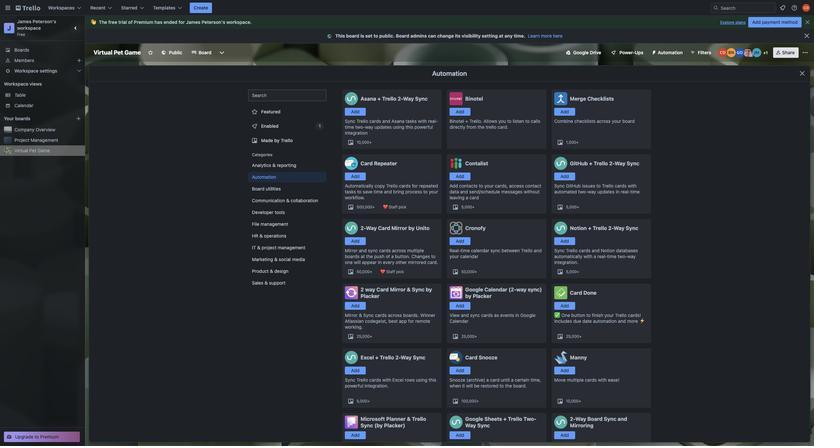 Task type: vqa. For each thing, say whether or not it's contained in the screenshot.


Task type: describe. For each thing, give the bounding box(es) containing it.
to right upgrade in the left bottom of the page
[[35, 435, 39, 440]]

microsoft
[[361, 417, 385, 423]]

2 vertical spatial automation
[[252, 175, 276, 180]]

0 vertical spatial github
[[570, 161, 588, 167]]

+ up sync trello cards with excel rows using this powerful integration.
[[376, 355, 379, 361]]

+ up card repeater at left
[[370, 140, 372, 145]]

excel + trello 2-way sync
[[361, 355, 426, 361]]

to down automatically
[[358, 189, 362, 195]]

mirrored
[[408, 260, 427, 266]]

❤️ for repeater
[[383, 205, 388, 210]]

public button
[[157, 47, 186, 58]]

add inside add payment method button
[[753, 19, 761, 25]]

communication
[[252, 198, 285, 204]]

listen
[[513, 119, 524, 124]]

sync inside real-time calendar sync between trello and your calendar
[[491, 248, 501, 254]]

& for design
[[270, 269, 273, 274]]

asana inside sync trello cards and asana tasks with real- time two-way updates using this powerful integration
[[392, 119, 405, 124]]

payment
[[763, 19, 781, 25]]

1 horizontal spatial james
[[186, 19, 201, 25]]

notion + trello 2-way sync
[[570, 226, 639, 232]]

integration. inside sync trello cards with excel rows using this powerful integration.
[[365, 384, 389, 389]]

add button for excel + trello 2-way sync
[[345, 367, 366, 375]]

+ down codegeist,
[[370, 335, 373, 340]]

mirroring
[[570, 423, 594, 429]]

time inside sync github issues to trello cards with automated two-way updates in real-time
[[631, 189, 640, 195]]

from
[[467, 124, 477, 130]]

card repeater
[[361, 161, 397, 167]]

your inside automatically copy trello cards for repeated tasks to save time and bring process to your workflow.
[[429, 189, 438, 195]]

two- inside sync trello cards and asana tasks with real- time two-way updates using this powerful integration
[[356, 124, 365, 130]]

your down checklists
[[612, 119, 622, 124]]

to right set
[[374, 33, 379, 39]]

pet inside board name text field
[[114, 49, 123, 56]]

board left utilities
[[252, 186, 265, 192]]

view and sync cards as events in google calendar
[[450, 313, 536, 325]]

combine
[[555, 119, 574, 124]]

virtual pet game inside virtual pet game link
[[14, 148, 50, 154]]

add for 2-way card mirror by unito
[[351, 239, 360, 244]]

add for microsoft planner & trello sync (by placker)
[[351, 433, 360, 439]]

card inside add contacts to your cards, access contact data and send/schedule messages without leaving a card
[[470, 195, 479, 201]]

1 vertical spatial pet
[[29, 148, 36, 154]]

analytics & reporting
[[252, 163, 297, 168]]

powerful inside sync trello cards and asana tasks with real- time two-way updates using this powerful integration
[[415, 124, 433, 130]]

with inside sync trello cards with excel rows using this powerful integration.
[[383, 378, 392, 383]]

calendar inside the 'google calendar (2-way sync) by placker'
[[485, 287, 508, 293]]

+ down appear
[[370, 270, 373, 275]]

add payment method
[[753, 19, 798, 25]]

❤️ for way
[[380, 270, 385, 275]]

+ down due
[[580, 335, 582, 340]]

0 vertical spatial 1
[[766, 50, 768, 55]]

0 horizontal spatial 1
[[319, 124, 321, 129]]

sync inside the mirror & sync cards across boards. winner atlassian codegeist, best app for remote working.
[[364, 313, 374, 319]]

add button for github + trello 2-way sync
[[555, 173, 576, 181]]

board inside 2-way board sync and mirroring
[[588, 417, 603, 423]]

0 horizontal spatial calendar
[[14, 103, 33, 108]]

board right the public.
[[396, 33, 410, 39]]

+ up microsoft
[[368, 400, 370, 404]]

1 vertical spatial calendar
[[461, 254, 479, 260]]

trello inside automatically copy trello cards for repeated tasks to save time and bring process to your workflow.
[[386, 183, 398, 189]]

add for notion + trello 2-way sync
[[561, 239, 569, 244]]

google inside the view and sync cards as events in google calendar
[[521, 313, 536, 319]]

github inside sync github issues to trello cards with automated two-way updates in real-time
[[566, 183, 581, 189]]

upgrade to premium link
[[4, 433, 80, 443]]

to inside snooze (archive) a card until a certain time, when it will be restored to the board.
[[500, 384, 504, 389]]

and inside automatically copy trello cards for repeated tasks to save time and bring process to your workflow.
[[384, 189, 392, 195]]

1 vertical spatial board
[[623, 119, 635, 124]]

card snooze
[[466, 355, 498, 361]]

winner
[[421, 313, 436, 319]]

board utilities
[[252, 186, 281, 192]]

at inside mirror and sync cards across multiple boards at the push of a button. changes to one will appear in every other mirrored card.
[[361, 254, 365, 260]]

your boards
[[4, 116, 30, 121]]

add for binotel
[[456, 109, 465, 115]]

recent button
[[86, 3, 116, 13]]

5,000 + for github + trello 2-way sync
[[567, 205, 580, 210]]

members
[[14, 58, 34, 63]]

two- inside sync github issues to trello cards with automated two-way updates in real-time
[[579, 189, 588, 195]]

add contacts to your cards, access contact data and send/schedule messages without leaving a card
[[450, 183, 542, 201]]

premium inside upgrade to premium link
[[40, 435, 59, 440]]

card inside snooze (archive) a card until a certain time, when it will be restored to the board.
[[490, 378, 500, 383]]

gary orlando (garyorlando) image
[[736, 48, 745, 57]]

save
[[363, 189, 373, 195]]

the inside snooze (archive) a card until a certain time, when it will be restored to the board.
[[506, 384, 512, 389]]

⚡️
[[640, 319, 646, 325]]

upgrade
[[15, 435, 33, 440]]

0 vertical spatial workspace
[[227, 19, 250, 25]]

& inside microsoft planner & trello sync (by placker)
[[407, 417, 411, 423]]

+ up card snooze
[[475, 335, 477, 340]]

in inside the view and sync cards as events in google calendar
[[516, 313, 520, 319]]

james inside james peterson's workspace free
[[17, 19, 31, 24]]

cards inside sync trello cards with excel rows using this powerful integration.
[[370, 378, 381, 383]]

due
[[574, 319, 582, 325]]

virtual inside board name text field
[[94, 49, 112, 56]]

the
[[99, 19, 107, 25]]

add for merge checklists
[[561, 109, 569, 115]]

public.
[[380, 33, 395, 39]]

add for card done
[[561, 304, 569, 309]]

5,000 + for excel + trello 2-way sync
[[357, 400, 370, 404]]

sync inside sync trello cards with excel rows using this powerful integration.
[[345, 378, 356, 383]]

time inside real-time calendar sync between trello and your calendar
[[461, 248, 470, 254]]

card up the push
[[378, 226, 391, 232]]

virtual pet game inside board name text field
[[94, 49, 141, 56]]

0 horizontal spatial boards
[[15, 116, 30, 121]]

add for github + trello 2-way sync
[[561, 174, 569, 179]]

combine checklists across your board
[[555, 119, 635, 124]]

sync trello cards and notion databases automatically with a real-time two-way integration.
[[555, 248, 638, 266]]

board left customize views image
[[199, 50, 212, 55]]

+ 1
[[764, 50, 768, 55]]

it & project management
[[252, 245, 306, 251]]

& for operations
[[260, 233, 263, 239]]

create
[[194, 5, 208, 10]]

to right you
[[508, 119, 512, 124]]

one
[[345, 260, 353, 266]]

card. inside mirror and sync cards across multiple boards at the push of a button. changes to one will appear in every other mirrored card.
[[428, 260, 438, 266]]

file management
[[252, 222, 288, 227]]

way inside sync trello cards and notion databases automatically with a real-time two-way integration.
[[628, 254, 636, 260]]

time inside sync trello cards and asana tasks with real- time two-way updates using this powerful integration
[[345, 124, 354, 130]]

way inside 2-way board sync and mirroring
[[576, 417, 587, 423]]

board.
[[514, 384, 527, 389]]

add for excel + trello 2-way sync
[[351, 368, 360, 374]]

Search text field
[[248, 90, 327, 102]]

every
[[383, 260, 395, 266]]

way inside sync trello cards and asana tasks with real- time two-way updates using this powerful integration
[[365, 124, 374, 130]]

learn
[[528, 33, 540, 39]]

settings
[[40, 68, 57, 74]]

1 vertical spatial christina overa (christinaovera) image
[[719, 48, 728, 57]]

to inside sync github issues to trello cards with automated two-way updates in real-time
[[597, 183, 601, 189]]

developer tools link
[[248, 208, 327, 218]]

1 vertical spatial multiple
[[567, 378, 584, 383]]

.
[[250, 19, 252, 25]]

0 horizontal spatial more
[[542, 33, 552, 39]]

Board name text field
[[90, 47, 144, 58]]

0 vertical spatial asana
[[361, 96, 377, 102]]

of inside banner
[[128, 19, 133, 25]]

planner
[[387, 417, 406, 423]]

automatically
[[345, 183, 374, 189]]

0 vertical spatial notion
[[570, 226, 587, 232]]

open information menu image
[[792, 5, 798, 11]]

utilities
[[266, 186, 281, 192]]

boards link
[[0, 45, 85, 55]]

sm image for automation
[[649, 47, 658, 57]]

templates button
[[149, 3, 186, 13]]

card. inside binotel + trello. allows you to listen to calls directly from the trello card.
[[498, 124, 509, 130]]

upgrade to premium
[[15, 435, 59, 440]]

snooze (archive) a card until a certain time, when it will be restored to the board.
[[450, 378, 542, 389]]

card done
[[570, 290, 597, 296]]

5,000 for contalist
[[462, 205, 472, 210]]

has
[[155, 19, 163, 25]]

1 horizontal spatial snooze
[[479, 355, 498, 361]]

25,000 + for 2 way card mirror & sync by placker
[[357, 335, 373, 340]]

trello inside "google sheets + trello two- way sync"
[[508, 417, 523, 423]]

+ down "automated"
[[577, 205, 580, 210]]

ease!
[[609, 378, 620, 383]]

trello
[[486, 124, 497, 130]]

0 vertical spatial management
[[261, 222, 288, 227]]

customize views image
[[219, 49, 225, 56]]

a up restored
[[487, 378, 489, 383]]

project management
[[14, 138, 58, 143]]

calendar inside the view and sync cards as events in google calendar
[[450, 319, 469, 325]]

google sheets + trello two- way sync
[[466, 417, 537, 429]]

changes
[[412, 254, 430, 260]]

google drive
[[574, 50, 602, 55]]

finish
[[592, 313, 604, 319]]

and inside mirror and sync cards across multiple boards at the push of a button. changes to one will appear in every other mirrored card.
[[359, 248, 367, 254]]

two- inside sync trello cards and notion databases automatically with a real-time two-way integration.
[[618, 254, 628, 260]]

add button for notion + trello 2-way sync
[[555, 238, 576, 246]]

+ down "automatically"
[[577, 270, 580, 275]]

0 vertical spatial board
[[346, 33, 360, 39]]

way inside the 'google calendar (2-way sync) by placker'
[[517, 287, 527, 293]]

updates inside sync trello cards and asana tasks with real- time two-way updates using this powerful integration
[[375, 124, 392, 130]]

binotel for binotel + trello. allows you to listen to calls directly from the trello card.
[[450, 119, 465, 124]]

1 horizontal spatial peterson's
[[202, 19, 225, 25]]

cards inside the mirror & sync cards across boards. winner atlassian codegeist, best app for remote working.
[[375, 313, 387, 319]]

25,000 + for google calendar (2-way sync) by placker
[[462, 335, 477, 340]]

0 vertical spatial across
[[597, 119, 611, 124]]

set
[[366, 33, 373, 39]]

staff for way
[[386, 270, 395, 275]]

sm image for this board is set to public. board admins can change its visibility setting at any time.
[[326, 33, 336, 40]]

reporting
[[277, 163, 297, 168]]

marketing
[[252, 257, 273, 263]]

& inside 2 way card mirror & sync by placker
[[407, 287, 411, 293]]

workflow.
[[345, 195, 365, 201]]

+ up sync trello cards and asana tasks with real- time two-way updates using this powerful integration
[[378, 96, 381, 102]]

and inside ✅ one button to finish your trello cards! includes due date automation and more ⚡️
[[619, 319, 626, 325]]

add for google sheets + trello two- way sync
[[456, 433, 465, 439]]

members link
[[0, 55, 85, 66]]

5,000 for excel + trello 2-way sync
[[357, 400, 368, 404]]

real-time calendar sync between trello and your calendar
[[450, 248, 542, 260]]

as
[[495, 313, 499, 319]]

add inside add contacts to your cards, access contact data and send/schedule messages without leaving a card
[[450, 183, 458, 189]]

+ right the jeremy miller (jeremymiller198) image
[[764, 50, 766, 55]]

+ down move multiple cards with ease!
[[579, 400, 582, 404]]

google for google drive
[[574, 50, 589, 55]]

a inside sync trello cards and notion databases automatically with a real-time two-way integration.
[[594, 254, 597, 260]]

asana + trello 2-way sync
[[361, 96, 428, 102]]

featured
[[261, 109, 281, 115]]

drive
[[590, 50, 602, 55]]

0 vertical spatial for
[[179, 19, 185, 25]]

0 vertical spatial excel
[[361, 355, 374, 361]]

board utilities link
[[248, 184, 327, 195]]

cards inside sync github issues to trello cards with automated two-way updates in real-time
[[615, 183, 627, 189]]

of inside mirror and sync cards across multiple boards at the push of a button. changes to one will appear in every other mirrored card.
[[386, 254, 390, 260]]

+ inside "google sheets + trello two- way sync"
[[504, 417, 507, 423]]

sync for way
[[368, 248, 378, 254]]

1 vertical spatial management
[[278, 245, 306, 251]]

company overview link
[[14, 127, 81, 133]]

merge checklists
[[570, 96, 614, 102]]

app
[[399, 319, 407, 325]]

multiple inside mirror and sync cards across multiple boards at the push of a button. changes to one will appear in every other mirrored card.
[[408, 248, 424, 254]]

card inside 2 way card mirror & sync by placker
[[377, 287, 389, 293]]

0 notifications image
[[779, 4, 787, 12]]

updates inside sync github issues to trello cards with automated two-way updates in real-time
[[598, 189, 615, 195]]

your boards with 3 items element
[[4, 115, 66, 123]]

mirror inside mirror and sync cards across multiple boards at the push of a button. changes to one will appear in every other mirrored card.
[[345, 248, 358, 254]]

leaving
[[450, 195, 465, 201]]

workspace views
[[4, 81, 42, 87]]

card for card snooze
[[466, 355, 478, 361]]

placker inside the 'google calendar (2-way sync) by placker'
[[473, 294, 492, 300]]

company overview
[[14, 127, 55, 133]]

power-ups
[[620, 50, 644, 55]]

without
[[524, 189, 540, 195]]

mirror left unito
[[392, 226, 408, 232]]

social
[[279, 257, 291, 263]]

power-
[[620, 50, 635, 55]]

for inside the mirror & sync cards across boards. winner atlassian codegeist, best app for remote working.
[[408, 319, 414, 325]]

2 way card mirror & sync by placker
[[361, 287, 432, 300]]

0 vertical spatial at
[[499, 33, 504, 39]]

& for support
[[265, 281, 268, 286]]

cards inside sync trello cards and asana tasks with real- time two-way updates using this powerful integration
[[370, 119, 381, 124]]

1 50,000 + from the left
[[357, 270, 373, 275]]

be
[[475, 384, 480, 389]]

show menu image
[[803, 49, 809, 56]]

unito
[[416, 226, 430, 232]]

board link
[[188, 47, 216, 58]]

marketing & social media link
[[248, 255, 327, 265]]

tools
[[275, 210, 285, 215]]

add button for asana + trello 2-way sync
[[345, 108, 366, 116]]

with inside sync github issues to trello cards with automated two-way updates in real-time
[[628, 183, 637, 189]]

across for sync
[[388, 313, 402, 319]]

time inside sync trello cards and notion databases automatically with a real-time two-way integration.
[[608, 254, 617, 260]]

a right until
[[511, 378, 514, 383]]

wave image
[[90, 19, 96, 25]]

will inside snooze (archive) a card until a certain time, when it will be restored to the board.
[[466, 384, 473, 389]]

way inside 2 way card mirror & sync by placker
[[365, 287, 376, 293]]

add button for contalist
[[450, 173, 471, 181]]

view
[[450, 313, 460, 319]]

+ down send/schedule
[[472, 205, 475, 210]]

and inside sync trello cards and asana tasks with real- time two-way updates using this powerful integration
[[383, 119, 391, 124]]

add button for google calendar (2-way sync) by placker
[[450, 303, 471, 310]]

search image
[[714, 5, 719, 10]]

filters
[[698, 50, 712, 55]]

2-way card mirror by unito
[[361, 226, 430, 232]]

your inside ✅ one button to finish your trello cards! includes due date automation and more ⚡️
[[605, 313, 614, 319]]

+ up sync trello cards and notion databases automatically with a real-time two-way integration.
[[589, 226, 592, 232]]

add for 2-way board sync and mirroring
[[561, 433, 569, 439]]

add button for 2 way card mirror & sync by placker
[[345, 303, 366, 310]]

2- down 500,000
[[361, 226, 366, 232]]

sync inside microsoft planner & trello sync (by placker)
[[361, 423, 373, 429]]

and inside the view and sync cards as events in google calendar
[[461, 313, 469, 319]]

10,000 + for manny
[[567, 400, 582, 404]]

product & design
[[252, 269, 289, 274]]

1 vertical spatial automation
[[433, 70, 467, 77]]

google drive button
[[563, 47, 606, 58]]

a inside add contacts to your cards, access contact data and send/schedule messages without leaving a card
[[466, 195, 469, 201]]

cards left ease!
[[585, 378, 597, 383]]

move
[[555, 378, 566, 383]]

until
[[501, 378, 510, 383]]

time inside automatically copy trello cards for repeated tasks to save time and bring process to your workflow.
[[374, 189, 383, 195]]

& for sync
[[359, 313, 362, 319]]

5,000 for github + trello 2-way sync
[[567, 205, 577, 210]]

sync for calendar
[[470, 313, 480, 319]]

google for google calendar (2-way sync) by placker
[[466, 287, 484, 293]]



Task type: locate. For each thing, give the bounding box(es) containing it.
way down issues
[[588, 189, 597, 195]]

one
[[562, 313, 571, 319]]

10,000 down integration on the top
[[357, 140, 370, 145]]

james up free
[[17, 19, 31, 24]]

free
[[17, 32, 25, 37]]

repeated
[[419, 183, 438, 189]]

mirror and sync cards across multiple boards at the push of a button. changes to one will appear in every other mirrored card.
[[345, 248, 438, 266]]

0 vertical spatial ❤️
[[383, 205, 388, 210]]

using inside sync trello cards and asana tasks with real- time two-way updates using this powerful integration
[[393, 124, 405, 130]]

2 25,000 from the left
[[462, 335, 475, 340]]

card up restored
[[490, 378, 500, 383]]

excel inside sync trello cards with excel rows using this powerful integration.
[[393, 378, 404, 383]]

premium right upgrade in the left bottom of the page
[[40, 435, 59, 440]]

1 vertical spatial card
[[490, 378, 500, 383]]

way up integration on the top
[[365, 124, 374, 130]]

table
[[14, 92, 26, 98]]

0 vertical spatial calendar
[[471, 248, 490, 254]]

10,000 + down integration on the top
[[357, 140, 372, 145]]

calendar
[[14, 103, 33, 108], [485, 287, 508, 293], [450, 319, 469, 325]]

0 vertical spatial snooze
[[479, 355, 498, 361]]

mirror inside 2 way card mirror & sync by placker
[[390, 287, 406, 293]]

to down until
[[500, 384, 504, 389]]

add button for 2-way board sync and mirroring
[[555, 432, 576, 440]]

5,000 up microsoft
[[357, 400, 368, 404]]

the up appear
[[366, 254, 373, 260]]

0 horizontal spatial game
[[38, 148, 50, 154]]

peterson's inside james peterson's workspace free
[[33, 19, 56, 24]]

boards up company
[[15, 116, 30, 121]]

1 vertical spatial integration.
[[365, 384, 389, 389]]

0 horizontal spatial james
[[17, 19, 31, 24]]

3 25,000 from the left
[[567, 335, 580, 340]]

calendar down table
[[14, 103, 33, 108]]

(archive)
[[467, 378, 486, 383]]

send/schedule
[[470, 189, 500, 195]]

create button
[[190, 3, 212, 13]]

0 vertical spatial pick
[[399, 205, 407, 210]]

0 horizontal spatial 50,000
[[357, 270, 370, 275]]

placker
[[361, 294, 380, 300], [473, 294, 492, 300]]

card.
[[498, 124, 509, 130], [428, 260, 438, 266]]

1 horizontal spatial powerful
[[415, 124, 433, 130]]

1 horizontal spatial 1
[[766, 50, 768, 55]]

0 horizontal spatial peterson's
[[33, 19, 56, 24]]

design
[[275, 269, 289, 274]]

for up process
[[412, 183, 418, 189]]

christina overa (christinaovera) image left gary orlando (garyorlando) image
[[719, 48, 728, 57]]

+ up from
[[466, 119, 469, 124]]

snooze up (archive) at the bottom of the page
[[479, 355, 498, 361]]

real- inside sync github issues to trello cards with automated two-way updates in real-time
[[621, 189, 631, 195]]

50,000 +
[[357, 270, 373, 275], [462, 270, 477, 275]]

board up mirroring
[[588, 417, 603, 423]]

❤️ down automatically copy trello cards for repeated tasks to save time and bring process to your workflow.
[[383, 205, 388, 210]]

workspace for workspace settings
[[14, 68, 39, 74]]

add button for google sheets + trello two- way sync
[[450, 432, 471, 440]]

0 vertical spatial calendar
[[14, 103, 33, 108]]

0 horizontal spatial using
[[393, 124, 405, 130]]

jeremy miller (jeremymiller198) image
[[753, 48, 762, 57]]

to up date at the bottom right of page
[[587, 313, 591, 319]]

notion inside sync trello cards and notion databases automatically with a real-time two-way integration.
[[601, 248, 615, 254]]

a right leaving
[[466, 195, 469, 201]]

using right rows
[[416, 378, 428, 383]]

way down the databases
[[628, 254, 636, 260]]

analytics & reporting link
[[248, 160, 327, 171]]

card for card repeater
[[361, 161, 373, 167]]

staff for repeater
[[389, 205, 398, 210]]

0 horizontal spatial virtual pet game
[[14, 148, 50, 154]]

add button for cronofy
[[450, 238, 471, 246]]

management
[[261, 222, 288, 227], [278, 245, 306, 251]]

banner containing 👋
[[85, 16, 815, 29]]

game inside board name text field
[[125, 49, 141, 56]]

and inside sync trello cards and notion databases automatically with a real-time two-way integration.
[[592, 248, 600, 254]]

5,000 down leaving
[[462, 205, 472, 210]]

a inside mirror and sync cards across multiple boards at the push of a button. changes to one will appear in every other mirrored card.
[[392, 254, 394, 260]]

1 horizontal spatial binotel
[[466, 96, 483, 102]]

button
[[572, 313, 586, 319]]

of right trial
[[128, 19, 133, 25]]

google drive icon image
[[567, 50, 571, 55]]

1 vertical spatial using
[[416, 378, 428, 383]]

boards
[[14, 47, 29, 53]]

overview
[[36, 127, 55, 133]]

to inside add contacts to your cards, access contact data and send/schedule messages without leaving a card
[[479, 183, 483, 189]]

25,000 for google calendar (2-way sync) by placker
[[462, 335, 475, 340]]

1 25,000 from the left
[[357, 335, 370, 340]]

2- up sync trello cards and asana tasks with real- time two-way updates using this powerful integration
[[398, 96, 403, 102]]

virtual down the
[[94, 49, 112, 56]]

this inside sync trello cards with excel rows using this powerful integration.
[[429, 378, 437, 383]]

two- up integration on the top
[[356, 124, 365, 130]]

1 horizontal spatial at
[[499, 33, 504, 39]]

0 vertical spatial integration.
[[555, 260, 579, 266]]

google for google sheets + trello two- way sync
[[466, 417, 484, 423]]

add for cronofy
[[456, 239, 465, 244]]

automation link
[[248, 172, 327, 183]]

add button for card snooze
[[450, 367, 471, 375]]

card for card done
[[570, 290, 583, 296]]

to left calls on the right top of the page
[[526, 119, 530, 124]]

star or unstar board image
[[148, 50, 153, 55]]

boards inside mirror and sync cards across multiple boards at the push of a button. changes to one will appear in every other mirrored card.
[[345, 254, 360, 260]]

sync inside sync github issues to trello cards with automated two-way updates in real-time
[[555, 183, 565, 189]]

of up every
[[386, 254, 390, 260]]

& for social
[[274, 257, 278, 263]]

trial
[[118, 19, 127, 25]]

1 horizontal spatial sm image
[[649, 47, 658, 57]]

0 vertical spatial will
[[354, 260, 361, 266]]

data
[[450, 189, 459, 195]]

your down real-
[[450, 254, 459, 260]]

1 placker from the left
[[361, 294, 380, 300]]

add for manny
[[561, 368, 569, 374]]

board
[[346, 33, 360, 39], [623, 119, 635, 124]]

2 horizontal spatial sync
[[491, 248, 501, 254]]

1 horizontal spatial excel
[[393, 378, 404, 383]]

workspace navigation collapse icon image
[[71, 24, 81, 33]]

sync inside "google sheets + trello two- way sync"
[[478, 423, 490, 429]]

25,000 for 2 way card mirror & sync by placker
[[357, 335, 370, 340]]

admins
[[411, 33, 427, 39]]

5,000 down "automated"
[[567, 205, 577, 210]]

in inside mirror and sync cards across multiple boards at the push of a button. changes to one will appear in every other mirrored card.
[[378, 260, 382, 266]]

way inside "google sheets + trello two- way sync"
[[466, 423, 476, 429]]

cards down github + trello 2-way sync on the top of page
[[615, 183, 627, 189]]

0 vertical spatial pet
[[114, 49, 123, 56]]

1 horizontal spatial tasks
[[406, 119, 417, 124]]

2- for excel + trello 2-way sync
[[396, 355, 401, 361]]

workspace for workspace views
[[4, 81, 28, 87]]

+ down be
[[477, 400, 479, 404]]

marketing & social media
[[252, 257, 305, 263]]

using down asana + trello 2-way sync
[[393, 124, 405, 130]]

banner
[[85, 16, 815, 29]]

google inside the 'google calendar (2-way sync) by placker'
[[466, 287, 484, 293]]

add button for merge checklists
[[555, 108, 576, 116]]

trello inside real-time calendar sync between trello and your calendar
[[521, 248, 533, 254]]

0 horizontal spatial of
[[128, 19, 133, 25]]

in inside sync github issues to trello cards with automated two-way updates in real-time
[[616, 189, 620, 195]]

1 vertical spatial sm image
[[649, 47, 658, 57]]

5,000 down "automatically"
[[567, 270, 577, 275]]

primary element
[[0, 0, 815, 16]]

across up button.
[[392, 248, 406, 254]]

& for reporting
[[273, 163, 276, 168]]

cards inside mirror and sync cards across multiple boards at the push of a button. changes to one will appear in every other mirrored card.
[[379, 248, 391, 254]]

add button for binotel
[[450, 108, 471, 116]]

& right it at left
[[257, 245, 261, 251]]

automatically copy trello cards for repeated tasks to save time and bring process to your workflow.
[[345, 183, 438, 201]]

0 horizontal spatial the
[[366, 254, 373, 260]]

add for contalist
[[456, 174, 465, 179]]

0 horizontal spatial christina overa (christinaovera) image
[[719, 48, 728, 57]]

add for google calendar (2-way sync) by placker
[[456, 304, 465, 309]]

1 horizontal spatial 50,000
[[462, 270, 475, 275]]

& up atlassian
[[359, 313, 362, 319]]

for
[[179, 19, 185, 25], [412, 183, 418, 189], [408, 319, 414, 325]]

trello inside ✅ one button to finish your trello cards! includes due date automation and more ⚡️
[[616, 313, 627, 319]]

google calendar (2-way sync) by placker
[[466, 287, 542, 300]]

to inside ✅ one button to finish your trello cards! includes due date automation and more ⚡️
[[587, 313, 591, 319]]

0 horizontal spatial virtual
[[14, 148, 28, 154]]

across for unito
[[392, 248, 406, 254]]

1 horizontal spatial using
[[416, 378, 428, 383]]

1 horizontal spatial christina overa (christinaovera) image
[[803, 4, 811, 12]]

christina overa (christinaovera) image right open information menu icon
[[803, 4, 811, 12]]

1 horizontal spatial card.
[[498, 124, 509, 130]]

and inside 2-way board sync and mirroring
[[618, 417, 628, 423]]

your
[[612, 119, 622, 124], [485, 183, 494, 189], [429, 189, 438, 195], [450, 254, 459, 260], [605, 313, 614, 319]]

10,000 + for asana + trello 2-way sync
[[357, 140, 372, 145]]

plans
[[736, 20, 746, 25]]

workspaces
[[48, 5, 75, 10]]

time.
[[514, 33, 526, 39]]

for down boards.
[[408, 319, 414, 325]]

binotel for binotel
[[466, 96, 483, 102]]

virtual pet game link
[[14, 148, 81, 154]]

github
[[570, 161, 588, 167], [566, 183, 581, 189]]

pick for repeater
[[399, 205, 407, 210]]

0 vertical spatial in
[[616, 189, 620, 195]]

placker)
[[384, 423, 405, 429]]

10,000 for asana + trello 2-way sync
[[357, 140, 370, 145]]

+ inside binotel + trello. allows you to listen to calls directly from the trello card.
[[466, 119, 469, 124]]

sync)
[[528, 287, 542, 293]]

1 vertical spatial excel
[[393, 378, 404, 383]]

you
[[499, 119, 506, 124]]

binotel inside binotel + trello. allows you to listen to calls directly from the trello card.
[[450, 119, 465, 124]]

1 horizontal spatial 25,000
[[462, 335, 475, 340]]

+ down save at the top left of page
[[373, 205, 375, 210]]

1 vertical spatial in
[[378, 260, 382, 266]]

25,000 + down due
[[567, 335, 582, 340]]

cards up "automatically"
[[579, 248, 591, 254]]

sm image
[[326, 33, 336, 40], [649, 47, 658, 57]]

will inside mirror and sync cards across multiple boards at the push of a button. changes to one will appear in every other mirrored card.
[[354, 260, 361, 266]]

calendar down real-
[[461, 254, 479, 260]]

✅
[[555, 313, 561, 319]]

0 horizontal spatial placker
[[361, 294, 380, 300]]

this down asana + trello 2-way sync
[[406, 124, 414, 130]]

christina overa (christinaovera) image
[[803, 4, 811, 12], [719, 48, 728, 57]]

5,000 for notion + trello 2-way sync
[[567, 270, 577, 275]]

across
[[597, 119, 611, 124], [392, 248, 406, 254], [388, 313, 402, 319]]

add button for card repeater
[[345, 173, 366, 181]]

the inside binotel + trello. allows you to listen to calls directly from the trello card.
[[478, 124, 485, 130]]

more inside ✅ one button to finish your trello cards! includes due date automation and more ⚡️
[[628, 319, 638, 325]]

25,000 down working.
[[357, 335, 370, 340]]

excel
[[361, 355, 374, 361], [393, 378, 404, 383]]

back to home image
[[16, 3, 40, 13]]

project management link
[[14, 137, 81, 144]]

& right analytics
[[273, 163, 276, 168]]

add button
[[345, 108, 366, 116], [450, 108, 471, 116], [555, 108, 576, 116], [345, 173, 366, 181], [450, 173, 471, 181], [555, 173, 576, 181], [345, 238, 366, 246], [450, 238, 471, 246], [555, 238, 576, 246], [345, 303, 366, 310], [450, 303, 471, 310], [555, 303, 576, 310], [345, 367, 366, 375], [450, 367, 471, 375], [555, 367, 576, 375], [345, 432, 366, 440], [450, 432, 471, 440], [555, 432, 576, 440]]

it
[[252, 245, 256, 251]]

1 horizontal spatial more
[[628, 319, 638, 325]]

remote
[[416, 319, 431, 325]]

1 vertical spatial 10,000 +
[[567, 400, 582, 404]]

to down repeated
[[424, 189, 428, 195]]

+ down real-time calendar sync between trello and your calendar
[[475, 270, 477, 275]]

add button for 2-way card mirror by unito
[[345, 238, 366, 246]]

1 vertical spatial pick
[[397, 270, 404, 275]]

premium inside banner
[[134, 19, 154, 25]]

add for card snooze
[[456, 368, 465, 374]]

with inside sync trello cards and asana tasks with real- time two-way updates using this powerful integration
[[418, 119, 427, 124]]

this board is set to public. board admins can change its visibility setting at any time. learn more here
[[336, 33, 563, 39]]

5,000 + for contalist
[[462, 205, 475, 210]]

push
[[374, 254, 385, 260]]

2- inside 2-way board sync and mirroring
[[570, 417, 576, 423]]

add button for manny
[[555, 367, 576, 375]]

1,000
[[567, 140, 577, 145]]

1 vertical spatial notion
[[601, 248, 615, 254]]

2 placker from the left
[[473, 294, 492, 300]]

0 horizontal spatial 25,000
[[357, 335, 370, 340]]

0 vertical spatial virtual pet game
[[94, 49, 141, 56]]

1 vertical spatial ❤️ staff pick
[[380, 270, 404, 275]]

workspace inside workspace settings popup button
[[14, 68, 39, 74]]

❤️ down every
[[380, 270, 385, 275]]

❤️ staff pick
[[383, 205, 407, 210], [380, 270, 404, 275]]

at left any
[[499, 33, 504, 39]]

0 horizontal spatial two-
[[356, 124, 365, 130]]

+ up issues
[[590, 161, 593, 167]]

this inside sync trello cards and asana tasks with real- time two-way updates using this powerful integration
[[406, 124, 414, 130]]

calendar down cronofy
[[471, 248, 490, 254]]

0 horizontal spatial premium
[[40, 435, 59, 440]]

method
[[782, 19, 798, 25]]

add for 2 way card mirror & sync by placker
[[351, 304, 360, 309]]

2 50,000 from the left
[[462, 270, 475, 275]]

your inside add contacts to your cards, access contact data and send/schedule messages without leaving a card
[[485, 183, 494, 189]]

1 horizontal spatial will
[[466, 384, 473, 389]]

0 horizontal spatial at
[[361, 254, 365, 260]]

❤️
[[383, 205, 388, 210], [380, 270, 385, 275]]

enabled
[[261, 123, 279, 129]]

virtual
[[94, 49, 112, 56], [14, 148, 28, 154]]

2 vertical spatial two-
[[618, 254, 628, 260]]

sync inside 2 way card mirror & sync by placker
[[412, 287, 425, 293]]

trello.
[[470, 119, 483, 124]]

the down until
[[506, 384, 512, 389]]

1 25,000 + from the left
[[357, 335, 373, 340]]

at up appear
[[361, 254, 365, 260]]

by
[[275, 138, 280, 143], [409, 226, 415, 232], [426, 287, 432, 293], [466, 294, 472, 300]]

mirror inside the mirror & sync cards across boards. winner atlassian codegeist, best app for remote working.
[[345, 313, 358, 319]]

add for asana + trello 2-way sync
[[351, 109, 360, 115]]

multiple up changes
[[408, 248, 424, 254]]

a right "automatically"
[[594, 254, 597, 260]]

add board image
[[76, 116, 81, 121]]

to up send/schedule
[[479, 183, 483, 189]]

0 horizontal spatial excel
[[361, 355, 374, 361]]

tasks inside automatically copy trello cards for repeated tasks to save time and bring process to your workflow.
[[345, 189, 356, 195]]

powerful inside sync trello cards with excel rows using this powerful integration.
[[345, 384, 364, 389]]

james
[[17, 19, 31, 24], [186, 19, 201, 25]]

2- for notion + trello 2-way sync
[[609, 226, 614, 232]]

its
[[455, 33, 461, 39]]

ben nelson (bennelson96) image
[[727, 48, 736, 57]]

❤️ staff pick for way
[[380, 270, 404, 275]]

1 horizontal spatial game
[[125, 49, 141, 56]]

tasks up workflow.
[[345, 189, 356, 195]]

1 vertical spatial powerful
[[345, 384, 364, 389]]

trello inside sync trello cards and notion databases automatically with a real-time two-way integration.
[[566, 248, 578, 254]]

in right events
[[516, 313, 520, 319]]

1 horizontal spatial 25,000 +
[[462, 335, 477, 340]]

a up every
[[392, 254, 394, 260]]

2 horizontal spatial 25,000 +
[[567, 335, 582, 340]]

your up send/schedule
[[485, 183, 494, 189]]

add button for microsoft planner & trello sync (by placker)
[[345, 432, 366, 440]]

real- inside sync trello cards and notion databases automatically with a real-time two-way integration.
[[598, 254, 608, 260]]

templates
[[153, 5, 176, 10]]

pet down trial
[[114, 49, 123, 56]]

sales
[[252, 281, 264, 286]]

2 horizontal spatial automation
[[658, 50, 683, 55]]

staff down every
[[386, 270, 395, 275]]

with inside sync trello cards and notion databases automatically with a real-time two-way integration.
[[584, 254, 593, 260]]

1 vertical spatial staff
[[386, 270, 395, 275]]

cards inside automatically copy trello cards for repeated tasks to save time and bring process to your workflow.
[[399, 183, 411, 189]]

0 vertical spatial virtual
[[94, 49, 112, 56]]

to right issues
[[597, 183, 601, 189]]

1 horizontal spatial multiple
[[567, 378, 584, 383]]

virtual pet game down project management
[[14, 148, 50, 154]]

10,000 +
[[357, 140, 372, 145], [567, 400, 582, 404]]

👋 the free trial of premium has ended for james peterson's workspace .
[[90, 19, 252, 25]]

sync inside sync trello cards and notion databases automatically with a real-time two-way integration.
[[555, 248, 565, 254]]

your down repeated
[[429, 189, 438, 195]]

calls
[[531, 119, 541, 124]]

0 horizontal spatial updates
[[375, 124, 392, 130]]

and inside real-time calendar sync between trello and your calendar
[[534, 248, 542, 254]]

calendar down view
[[450, 319, 469, 325]]

25,000 + up card snooze
[[462, 335, 477, 340]]

cards down asana + trello 2-way sync
[[370, 119, 381, 124]]

0 vertical spatial tasks
[[406, 119, 417, 124]]

asana
[[361, 96, 377, 102], [392, 119, 405, 124]]

0 vertical spatial card
[[470, 195, 479, 201]]

james peterson (jamespeterson93) image
[[744, 48, 753, 57]]

of
[[128, 19, 133, 25], [386, 254, 390, 260]]

calendar link
[[14, 102, 81, 109]]

0 horizontal spatial automation
[[252, 175, 276, 180]]

rows
[[405, 378, 415, 383]]

2 horizontal spatial real-
[[621, 189, 631, 195]]

2 horizontal spatial in
[[616, 189, 620, 195]]

pick for way
[[397, 270, 404, 275]]

500,000 +
[[357, 205, 375, 210]]

real- inside sync trello cards and asana tasks with real- time two-way updates using this powerful integration
[[428, 119, 438, 124]]

this member is an admin of this board. image
[[750, 54, 753, 57]]

0 vertical spatial premium
[[134, 19, 154, 25]]

categories
[[252, 153, 273, 158]]

5,000 + for notion + trello 2-way sync
[[567, 270, 580, 275]]

2 horizontal spatial two-
[[618, 254, 628, 260]]

2 horizontal spatial calendar
[[485, 287, 508, 293]]

1 horizontal spatial integration.
[[555, 260, 579, 266]]

1 vertical spatial 10,000
[[567, 400, 579, 404]]

50,000 + down appear
[[357, 270, 373, 275]]

0 horizontal spatial pet
[[29, 148, 36, 154]]

❤️ staff pick down every
[[380, 270, 404, 275]]

10,000 for manny
[[567, 400, 579, 404]]

1 horizontal spatial calendar
[[450, 319, 469, 325]]

directly
[[450, 124, 466, 130]]

25,000 for card done
[[567, 335, 580, 340]]

0 vertical spatial staff
[[389, 205, 398, 210]]

25,000 down due
[[567, 335, 580, 340]]

contact
[[526, 183, 542, 189]]

2 50,000 + from the left
[[462, 270, 477, 275]]

cards left as
[[482, 313, 493, 319]]

two- down the databases
[[618, 254, 628, 260]]

1 vertical spatial snooze
[[450, 378, 466, 383]]

0 vertical spatial boards
[[15, 116, 30, 121]]

1 horizontal spatial sync
[[470, 313, 480, 319]]

james peterson's workspace link
[[17, 19, 57, 31]]

0 horizontal spatial 50,000 +
[[357, 270, 373, 275]]

placker inside 2 way card mirror & sync by placker
[[361, 294, 380, 300]]

trello inside sync trello cards with excel rows using this powerful integration.
[[357, 378, 368, 383]]

2- for github + trello 2-way sync
[[610, 161, 615, 167]]

1 horizontal spatial virtual pet game
[[94, 49, 141, 56]]

workspaces button
[[44, 3, 85, 13]]

0 horizontal spatial this
[[406, 124, 414, 130]]

❤️ staff pick for repeater
[[383, 205, 407, 210]]

and inside add contacts to your cards, access contact data and send/schedule messages without leaving a card
[[461, 189, 468, 195]]

will right one
[[354, 260, 361, 266]]

3 25,000 + from the left
[[567, 335, 582, 340]]

the inside mirror and sync cards across multiple boards at the push of a button. changes to one will appear in every other mirrored card.
[[366, 254, 373, 260]]

trello inside microsoft planner & trello sync (by placker)
[[412, 417, 427, 423]]

by inside 2 way card mirror & sync by placker
[[426, 287, 432, 293]]

more
[[542, 33, 552, 39], [628, 319, 638, 325]]

1 vertical spatial virtual
[[14, 148, 28, 154]]

add for card repeater
[[351, 174, 360, 179]]

will right it in the right of the page
[[466, 384, 473, 389]]

add
[[753, 19, 761, 25], [351, 109, 360, 115], [456, 109, 465, 115], [561, 109, 569, 115], [351, 174, 360, 179], [456, 174, 465, 179], [561, 174, 569, 179], [450, 183, 458, 189], [351, 239, 360, 244], [456, 239, 465, 244], [561, 239, 569, 244], [351, 304, 360, 309], [456, 304, 465, 309], [561, 304, 569, 309], [351, 368, 360, 374], [456, 368, 465, 374], [561, 368, 569, 374], [351, 433, 360, 439], [456, 433, 465, 439], [561, 433, 569, 439]]

sync inside 2-way board sync and mirroring
[[604, 417, 617, 423]]

developer tools
[[252, 210, 285, 215]]

2- up mirroring
[[570, 417, 576, 423]]

in down github + trello 2-way sync on the top of page
[[616, 189, 620, 195]]

1 vertical spatial for
[[412, 183, 418, 189]]

across right checklists
[[597, 119, 611, 124]]

0 vertical spatial updates
[[375, 124, 392, 130]]

cards inside sync trello cards and notion databases automatically with a real-time two-way integration.
[[579, 248, 591, 254]]

sm image inside automation button
[[649, 47, 658, 57]]

✅ one button to finish your trello cards! includes due date automation and more ⚡️
[[555, 313, 646, 325]]

1 horizontal spatial of
[[386, 254, 390, 260]]

peterson's down back to home image
[[33, 19, 56, 24]]

& for project
[[257, 245, 261, 251]]

10,000 down move multiple cards with ease!
[[567, 400, 579, 404]]

1 horizontal spatial pet
[[114, 49, 123, 56]]

events
[[501, 313, 515, 319]]

working.
[[345, 325, 363, 330]]

0 vertical spatial binotel
[[466, 96, 483, 102]]

0 horizontal spatial card.
[[428, 260, 438, 266]]

1 vertical spatial asana
[[392, 119, 405, 124]]

filters button
[[689, 47, 714, 58]]

25,000 + for card done
[[567, 335, 582, 340]]

across inside mirror and sync cards across multiple boards at the push of a button. changes to one will appear in every other mirrored card.
[[392, 248, 406, 254]]

staff
[[389, 205, 398, 210], [386, 270, 395, 275]]

1 vertical spatial workspace
[[17, 25, 41, 31]]

snooze inside snooze (archive) a card until a certain time, when it will be restored to the board.
[[450, 378, 466, 383]]

tasks
[[406, 119, 417, 124], [345, 189, 356, 195]]

add button for card done
[[555, 303, 576, 310]]

0 horizontal spatial 25,000 +
[[357, 335, 373, 340]]

j
[[7, 24, 11, 32]]

Search field
[[719, 3, 776, 13]]

+ down checklists
[[577, 140, 579, 145]]

2 vertical spatial in
[[516, 313, 520, 319]]

mirror up atlassian
[[345, 313, 358, 319]]

certain
[[515, 378, 530, 383]]

your inside real-time calendar sync between trello and your calendar
[[450, 254, 459, 260]]

0 vertical spatial two-
[[356, 124, 365, 130]]

james down create button
[[186, 19, 201, 25]]

pick down other
[[397, 270, 404, 275]]

1 50,000 from the left
[[357, 270, 370, 275]]

card left done
[[570, 290, 583, 296]]

2 25,000 + from the left
[[462, 335, 477, 340]]

& for collaboration
[[286, 198, 290, 204]]

2- for asana + trello 2-way sync
[[398, 96, 403, 102]]

1 vertical spatial boards
[[345, 254, 360, 260]]



